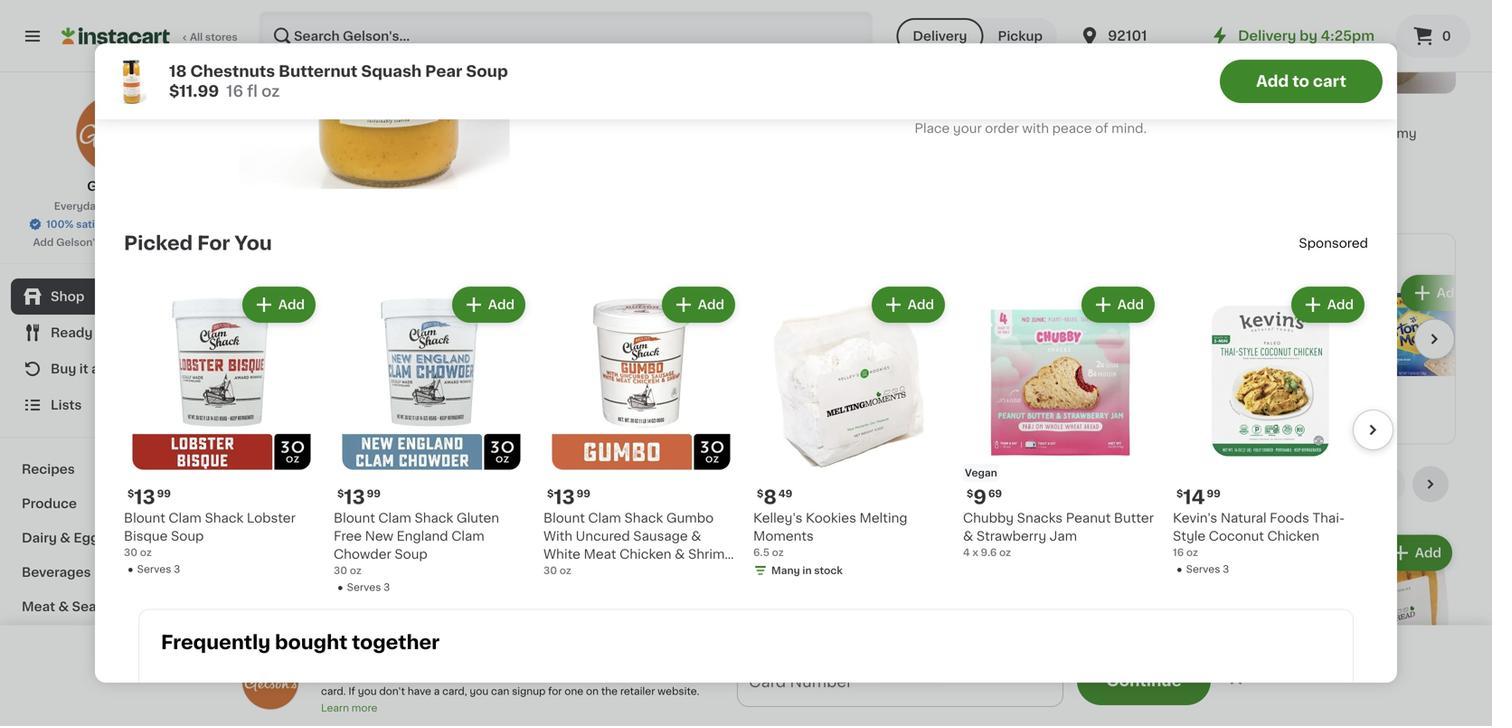 Task type: locate. For each thing, give the bounding box(es) containing it.
1 horizontal spatial 30
[[334, 566, 347, 576]]

3 13 from the left
[[554, 488, 575, 507]]

13 for blount clam shack gluten free new england clam chowder soup
[[344, 488, 365, 507]]

you right if
[[358, 687, 377, 697]]

recipes
[[704, 337, 770, 352], [22, 463, 75, 476]]

1 horizontal spatial the
[[601, 687, 618, 697]]

gelson's up account
[[422, 650, 480, 663]]

1 horizontal spatial shack
[[415, 512, 453, 525]]

3 down coconut
[[1223, 565, 1230, 574]]

2 13 from the left
[[344, 488, 365, 507]]

3 right the next
[[789, 686, 799, 702]]

11 inside 11 $15.99
[[624, 103, 641, 122]]

1 horizontal spatial recipes
[[704, 337, 770, 352]]

1 horizontal spatial $14.99 per pound element
[[1128, 101, 1285, 124]]

2 horizontal spatial ●
[[1177, 565, 1183, 574]]

1 vertical spatial 18
[[785, 127, 799, 140]]

None search field
[[259, 11, 873, 62]]

$14.99 per pound element
[[957, 101, 1114, 124], [1128, 101, 1285, 124]]

99 inside $ 14 99
[[1207, 489, 1221, 499]]

blount
[[124, 512, 165, 525], [334, 512, 375, 525], [544, 512, 585, 525]]

oz inside "kevin's natural foods thai- style coconut chicken 16 oz ● serves 3"
[[1187, 548, 1199, 558]]

gelson's logo image
[[76, 94, 155, 174], [242, 652, 299, 710]]

get free delivery on next 3 orders • add $10.00 to qualify.
[[585, 686, 1036, 702]]

1 $15.99 per pound element from the left
[[271, 101, 428, 124]]

product group
[[124, 283, 319, 577], [334, 283, 529, 595], [544, 283, 739, 579], [754, 283, 949, 582], [963, 283, 1159, 560], [1173, 283, 1369, 577], [271, 532, 428, 726], [443, 532, 600, 726], [614, 532, 771, 726], [957, 532, 1114, 726], [1128, 532, 1285, 726], [1300, 532, 1456, 726]]

many inside item carousel 'region'
[[772, 566, 800, 576]]

all left stores
[[190, 32, 203, 42]]

3 down dairy & eggs link
[[174, 565, 180, 574]]

crackers
[[1014, 316, 1071, 328], [1223, 334, 1280, 346]]

gumbo
[[667, 512, 714, 525]]

shack up england
[[415, 512, 453, 525]]

to inside button
[[1293, 74, 1310, 89]]

11 for 11 18 chestnuts butternut squash pear soup
[[796, 103, 813, 122]]

1 horizontal spatial 15
[[453, 103, 474, 122]]

2 vertical spatial many in stock
[[772, 566, 843, 576]]

0 horizontal spatial 15
[[282, 103, 303, 122]]

/lb down 18 chestnuts butternut squash pear soup $11.99 16 fl oz
[[326, 102, 345, 116]]

99 right 7 on the right of the page
[[980, 699, 994, 709]]

maid inside the honey maid graham crackers
[[1006, 297, 1038, 310]]

shack inside the blount clam shack gumbo with uncured sausage & white meat chicken & shrimp soup
[[625, 512, 663, 525]]

kelley's
[[754, 512, 803, 525]]

2 horizontal spatial serves
[[1187, 565, 1221, 574]]

snacks down meat & seafood
[[22, 635, 69, 648]]

13 up "with"
[[554, 488, 575, 507]]

item carousel region
[[99, 276, 1394, 602], [271, 466, 1456, 726]]

associated
[[508, 670, 563, 680]]

1 /lb from the left
[[326, 102, 345, 116]]

99 for blount clam shack gluten free new england clam chowder soup
[[367, 489, 381, 499]]

2 blount from the left
[[334, 512, 375, 525]]

1 horizontal spatial $1.00/oz
[[443, 163, 486, 173]]

serves down chowder
[[347, 583, 381, 593]]

0 vertical spatial recipes
[[704, 337, 770, 352]]

you
[[358, 687, 377, 697], [470, 687, 489, 697]]

honey for honey maid graham crackers
[[961, 297, 1003, 310]]

0 horizontal spatial crackers
[[1014, 316, 1071, 328]]

16
[[226, 84, 243, 99], [1173, 548, 1184, 558]]

11 18 chestnuts butternut squash pear soup
[[785, 103, 933, 158]]

0 horizontal spatial with
[[357, 650, 385, 663]]

$ inside $ 14 99
[[1177, 489, 1184, 499]]

rewards up associated
[[483, 650, 541, 663]]

1 vertical spatial to
[[150, 237, 161, 247]]

many in stock down moments
[[772, 566, 843, 576]]

1 vertical spatial gelson's logo image
[[242, 652, 299, 710]]

with
[[1023, 122, 1049, 135], [357, 650, 385, 663], [566, 670, 587, 680]]

add inside the treatment tracker modal dialog
[[868, 686, 900, 702]]

1 15 from the left
[[282, 103, 303, 122]]

0 horizontal spatial rewards
[[103, 237, 148, 247]]

maid for graham
[[1006, 297, 1038, 310]]

desserts
[[347, 475, 438, 494]]

salad down salads
[[1128, 145, 1163, 158]]

16 for oz
[[1173, 548, 1184, 558]]

$ inside $ 6 99
[[1303, 104, 1310, 114]]

honey right the delicious
[[740, 317, 794, 332]]

salads spinach pesto salad
[[1128, 127, 1265, 158]]

0 vertical spatial chicken
[[1268, 530, 1320, 543]]

(27) down honey maid fresh stacks graham crackers
[[1290, 354, 1309, 363]]

product group containing 9
[[963, 283, 1159, 560]]

99 up bisque
[[157, 489, 171, 499]]

rewards inside add gelson's rewards to save link
[[103, 237, 148, 247]]

spo
[[1299, 237, 1324, 250], [660, 358, 681, 368]]

1 vertical spatial order
[[985, 122, 1019, 135]]

1 horizontal spatial $7.49 element
[[1223, 271, 1344, 295]]

& down gumbo
[[691, 530, 702, 543]]

14 inside product group
[[1184, 488, 1205, 507]]

$ inside $ 9 69
[[967, 489, 974, 499]]

1 vertical spatial 16
[[1173, 548, 1184, 558]]

shrimp
[[688, 548, 733, 561]]

14.4 oz many in stock
[[961, 350, 1050, 378]]

2 shack from the left
[[415, 512, 453, 525]]

$1.00/oz inside tuna salad $1.00/oz
[[271, 145, 314, 155]]

moments
[[754, 530, 814, 543]]

oz down white
[[560, 566, 572, 576]]

serves
[[137, 565, 171, 574], [1187, 565, 1221, 574], [347, 583, 381, 593]]

0 horizontal spatial all
[[190, 32, 203, 42]]

2 horizontal spatial many in stock
[[1241, 386, 1313, 396]]

6
[[1310, 103, 1323, 122], [1223, 368, 1230, 378]]

16 inside 18 chestnuts butternut squash pear soup $11.99 16 fl oz
[[226, 84, 243, 99]]

product group containing 7
[[957, 532, 1114, 726]]

● down dairy & eggs link
[[128, 565, 134, 574]]

1 vertical spatial crackers
[[1223, 334, 1280, 346]]

many in stock
[[289, 163, 361, 173], [1241, 386, 1313, 396], [772, 566, 843, 576]]

salad right pasta
[[1064, 127, 1100, 140]]

dairy & eggs
[[22, 532, 106, 545]]

14 for salads
[[1138, 103, 1160, 122]]

to left cart
[[1293, 74, 1310, 89]]

1 vertical spatial the
[[601, 687, 618, 697]]

self serve creamy tomato soup
[[1300, 127, 1417, 158]]

99 up kevin's
[[1207, 489, 1221, 499]]

blount inside blount clam shack lobster bisque soup 30 oz ● serves 3
[[124, 512, 165, 525]]

clam inside the blount clam shack gumbo with uncured sausage & white meat chicken & shrimp soup
[[588, 512, 621, 525]]

$15.99 per pound element
[[271, 101, 428, 124], [443, 101, 600, 124]]

shack inside blount clam shack gluten free new england clam chowder soup 30 oz ● serves 3
[[415, 512, 453, 525]]

meat inside the blount clam shack gumbo with uncured sausage & white meat chicken & shrimp soup
[[584, 548, 617, 561]]

1 vertical spatial butternut
[[872, 127, 933, 140]]

add inside button
[[1257, 74, 1289, 89]]

0 horizontal spatial $7.49 element
[[961, 271, 1082, 295]]

1 blount from the left
[[124, 512, 165, 525]]

spo inside delicious honey maid recipes spo nsored
[[660, 358, 681, 368]]

with left 'peace'
[[1023, 122, 1049, 135]]

$ inside $ 1 99
[[618, 699, 624, 709]]

continue button
[[1077, 657, 1211, 705]]

0 horizontal spatial on
[[586, 687, 599, 697]]

butternut left spicy
[[872, 127, 933, 140]]

0 horizontal spatial /lb
[[326, 102, 345, 116]]

$14.99 per pound element up spinach
[[1128, 101, 1285, 124]]

13 for blount clam shack gumbo with uncured sausage & white meat chicken & shrimp soup
[[554, 488, 575, 507]]

rewards up website. on the bottom left of page
[[660, 670, 704, 680]]

16 inside "kevin's natural foods thai- style coconut chicken 16 oz ● serves 3"
[[1173, 548, 1184, 558]]

1 vertical spatial chicken
[[620, 548, 672, 561]]

1 horizontal spatial (27)
[[1290, 354, 1309, 363]]

salad right tuna
[[305, 127, 340, 140]]

recipes up produce
[[22, 463, 75, 476]]

honey inside the honey maid graham crackers
[[961, 297, 1003, 310]]

shack for lobster
[[205, 512, 244, 525]]

3 inside blount clam shack lobster bisque soup 30 oz ● serves 3
[[174, 565, 180, 574]]

the left free
[[601, 687, 618, 697]]

soup inside the blount clam shack gumbo with uncured sausage & white meat chicken & shrimp soup
[[544, 566, 577, 579]]

honey maid fresh stacks graham crackers
[[1223, 297, 1338, 346]]

salad
[[305, 127, 340, 140], [1064, 127, 1100, 140], [483, 145, 518, 158], [1128, 145, 1163, 158]]

apple
[[443, 145, 480, 158]]

$7.49 element up honey maid fresh stacks graham crackers
[[1223, 271, 1344, 295]]

& inside chubby snacks peanut butter & strawberry jam 4 x 9.6 oz
[[963, 530, 974, 543]]

1
[[624, 698, 633, 717]]

0 horizontal spatial 16
[[226, 84, 243, 99]]

stock down honey maid fresh stacks graham crackers
[[1284, 386, 1313, 396]]

$
[[1303, 104, 1310, 114], [128, 489, 134, 499], [337, 489, 344, 499], [547, 489, 554, 499], [757, 489, 764, 499], [967, 489, 974, 499], [1177, 489, 1184, 499], [275, 699, 282, 709], [446, 699, 453, 709], [618, 699, 624, 709], [789, 699, 796, 709], [960, 699, 967, 709], [1132, 699, 1138, 709], [1303, 699, 1310, 709]]

11 inside 11 18 chestnuts butternut squash pear soup
[[796, 103, 813, 122]]

2 horizontal spatial $ 13 99
[[547, 488, 591, 507]]

pasta
[[1026, 127, 1061, 140]]

2 horizontal spatial shack
[[625, 512, 663, 525]]

1 horizontal spatial 14
[[1138, 103, 1160, 122]]

99 up new at the bottom left
[[367, 489, 381, 499]]

(27) for crackers
[[1028, 335, 1047, 345]]

0 vertical spatial the
[[386, 670, 402, 680]]

15
[[282, 103, 303, 122], [453, 103, 474, 122]]

snacks up jam at the right bottom of the page
[[1017, 512, 1063, 525]]

0 horizontal spatial blount
[[124, 512, 165, 525]]

18 inside 11 18 chestnuts butternut squash pear soup
[[785, 127, 799, 140]]

gelson's logo image down frequently bought together
[[242, 652, 299, 710]]

0 horizontal spatial 11
[[624, 103, 641, 122]]

more
[[352, 703, 378, 713]]

crackers inside the honey maid graham crackers
[[1014, 316, 1071, 328]]

2 you from the left
[[470, 687, 489, 697]]

spicy thai pasta salad
[[957, 127, 1100, 140]]

1 horizontal spatial serves
[[347, 583, 381, 593]]

in inside the 14.4 oz many in stock
[[1010, 368, 1019, 378]]

99 down retailer
[[635, 699, 648, 709]]

nsored down the delicious
[[681, 358, 716, 368]]

order
[[1187, 57, 1222, 70], [985, 122, 1019, 135]]

shack for gluten
[[415, 512, 453, 525]]

oz down style
[[1187, 548, 1199, 558]]

2 11 from the left
[[796, 103, 813, 122]]

stacks
[[1223, 316, 1266, 328]]

1 $7.49 element from the left
[[961, 271, 1082, 295]]

2 graham from the left
[[1269, 316, 1319, 328]]

15 up tuna
[[282, 103, 303, 122]]

0 horizontal spatial many in stock
[[289, 163, 361, 173]]

0 horizontal spatial $15.99 per pound element
[[271, 101, 428, 124]]

1 vertical spatial meat
[[22, 601, 55, 613]]

many in stock inside item carousel 'region'
[[772, 566, 843, 576]]

99 inside $ 1 99
[[635, 699, 648, 709]]

0 vertical spatial snacks
[[1017, 512, 1063, 525]]

gelson's link
[[76, 94, 155, 195]]

soup inside 18 chestnuts butternut squash pear soup $11.99 16 fl oz
[[466, 64, 508, 79]]

1 horizontal spatial chicken
[[1268, 530, 1320, 543]]

99 down cart
[[1325, 104, 1339, 114]]

1 horizontal spatial graham
[[1269, 316, 1319, 328]]

2 vertical spatial rewards
[[660, 670, 704, 680]]

1 vertical spatial spo
[[660, 358, 681, 368]]

(27) down the honey maid graham crackers
[[1028, 335, 1047, 345]]

2 horizontal spatial 14
[[1184, 488, 1205, 507]]

delivery by 4:25pm link
[[1210, 25, 1375, 47]]

$ 13 99
[[128, 488, 171, 507], [337, 488, 381, 507], [547, 488, 591, 507]]

gelson's down the 100%
[[56, 237, 101, 247]]

next
[[749, 686, 785, 702]]

30
[[124, 548, 138, 558], [334, 566, 347, 576], [544, 566, 557, 576]]

maid up the 14.4 oz many in stock
[[1006, 297, 1038, 310]]

meat down uncured
[[584, 548, 617, 561]]

blount inside blount clam shack gluten free new england clam chowder soup 30 oz ● serves 3
[[334, 512, 375, 525]]

2 $15.99 per pound element from the left
[[443, 101, 600, 124]]

30 down white
[[544, 566, 557, 576]]

maid left fresh
[[1269, 297, 1300, 310]]

shack
[[205, 512, 244, 525], [415, 512, 453, 525], [625, 512, 663, 525]]

0 vertical spatial crackers
[[1014, 316, 1071, 328]]

● down style
[[1177, 565, 1183, 574]]

2 horizontal spatial blount
[[544, 512, 585, 525]]

again
[[91, 363, 127, 375]]

0 horizontal spatial $1.00/oz
[[271, 145, 314, 155]]

0 horizontal spatial $ 13 99
[[128, 488, 171, 507]]

1 $ 13 99 from the left
[[128, 488, 171, 507]]

& down the beverages
[[58, 601, 69, 613]]

3 shack from the left
[[625, 512, 663, 525]]

everyday store prices link
[[54, 199, 177, 213]]

many down moments
[[772, 566, 800, 576]]

chicken down the foods
[[1268, 530, 1320, 543]]

soup inside self serve creamy tomato soup
[[1351, 145, 1384, 158]]

peace
[[1053, 122, 1092, 135]]

chestnuts inside 11 18 chestnuts butternut squash pear soup
[[803, 127, 869, 140]]

1 horizontal spatial $ 13 99
[[337, 488, 381, 507]]

1 vertical spatial many in stock
[[1241, 386, 1313, 396]]

1 graham from the left
[[961, 316, 1011, 328]]

save with your gelson's rewards card! please enter the account information associated with your gelson's rewards card. if you don't have a card, you can signup for one on the retailer website. learn more
[[321, 650, 704, 713]]

2 /lb from the left
[[497, 102, 516, 116]]

many down 14.4
[[979, 368, 1007, 378]]

6 left ct
[[1223, 368, 1230, 378]]

maid inside honey maid fresh stacks graham crackers
[[1269, 297, 1300, 310]]

0 horizontal spatial shack
[[205, 512, 244, 525]]

1 shack from the left
[[205, 512, 244, 525]]

0 vertical spatial gelson's logo image
[[76, 94, 155, 174]]

blount clam shack lobster bisque soup 30 oz ● serves 3
[[124, 512, 296, 574]]

order up spinach
[[1187, 57, 1222, 70]]

many in stock down ct
[[1241, 386, 1313, 396]]

blount for blount clam shack lobster bisque soup
[[124, 512, 165, 525]]

spo up view
[[660, 358, 681, 368]]

0 horizontal spatial order
[[985, 122, 1019, 135]]

shack up 'sausage' at the bottom of the page
[[625, 512, 663, 525]]

● down chowder
[[337, 583, 343, 593]]

enter
[[357, 670, 383, 680]]

gelson's logo image up everyday store prices link
[[76, 94, 155, 174]]

clam inside blount clam shack lobster bisque soup 30 oz ● serves 3
[[169, 512, 202, 525]]

candy
[[86, 635, 129, 648]]

stock down tuna salad $1.00/oz
[[332, 163, 361, 173]]

1 11 from the left
[[624, 103, 641, 122]]

1 horizontal spatial order
[[1187, 57, 1222, 70]]

1 horizontal spatial gelson's logo image
[[242, 652, 299, 710]]

$11.99 per pound original price: $15.99 element
[[614, 101, 771, 135]]

92101
[[1108, 29, 1148, 43]]

oz right 6.5
[[772, 548, 784, 558]]

chicken inside the blount clam shack gumbo with uncured sausage & white meat chicken & shrimp soup
[[620, 548, 672, 561]]

15 up chicken,
[[453, 103, 474, 122]]

blount up "with"
[[544, 512, 585, 525]]

with
[[544, 530, 573, 543]]

$15.99 per pound element for tuna salad
[[271, 101, 428, 124]]

$15.99 per pound element up pecan
[[443, 101, 600, 124]]

beverages
[[22, 566, 91, 579]]

1 vertical spatial snacks
[[22, 635, 69, 648]]

pear
[[425, 64, 463, 79], [836, 145, 865, 158]]

auto-order button
[[1124, 52, 1222, 75]]

2 $7.49 element from the left
[[1223, 271, 1344, 295]]

stock down "kelley's kookies melting moments 6.5 oz"
[[814, 566, 843, 576]]

16 left fl
[[226, 84, 243, 99]]

salads
[[1128, 127, 1170, 140]]

graham inside honey maid fresh stacks graham crackers
[[1269, 316, 1319, 328]]

snacks inside chubby snacks peanut butter & strawberry jam 4 x 9.6 oz
[[1017, 512, 1063, 525]]

30 oz
[[544, 566, 572, 576]]

$7.49 element
[[961, 271, 1082, 295], [1223, 271, 1344, 295]]

3 blount from the left
[[544, 512, 585, 525]]

snacks & candy link
[[11, 624, 220, 659]]

serve
[[1327, 127, 1364, 140]]

2 horizontal spatial 13
[[554, 488, 575, 507]]

0 horizontal spatial chicken
[[620, 548, 672, 561]]

0 vertical spatial to
[[1293, 74, 1310, 89]]

1 horizontal spatial you
[[470, 687, 489, 697]]

clam down recipes link
[[169, 512, 202, 525]]

0 horizontal spatial spo
[[660, 358, 681, 368]]

shop
[[51, 290, 85, 303]]

sausage
[[634, 530, 688, 543]]

1 13 from the left
[[134, 488, 155, 507]]

service type group
[[897, 18, 1058, 54]]

honey up stacks
[[1223, 297, 1265, 310]]

1 horizontal spatial with
[[566, 670, 587, 680]]

instacart logo image
[[62, 25, 170, 47]]

30 inside blount clam shack gluten free new england clam chowder soup 30 oz ● serves 3
[[334, 566, 347, 576]]

nsored
[[1324, 237, 1369, 250], [681, 358, 716, 368]]

all right view
[[687, 395, 700, 405]]

1 horizontal spatial rewards
[[483, 650, 541, 663]]

0 vertical spatial meat
[[584, 548, 617, 561]]

1 horizontal spatial pear
[[836, 145, 865, 158]]

oz inside blount clam shack lobster bisque soup 30 oz ● serves 3
[[140, 548, 152, 558]]

squash
[[361, 64, 422, 79], [785, 145, 833, 158]]

order inside button
[[1187, 57, 1222, 70]]

2 15 from the left
[[453, 103, 474, 122]]

many down ct
[[1241, 386, 1270, 396]]

99 for kevin's natural foods thai- style coconut chicken
[[1207, 489, 1221, 499]]

0 vertical spatial butternut
[[279, 64, 358, 79]]

chicken inside "kevin's natural foods thai- style coconut chicken 16 oz ● serves 3"
[[1268, 530, 1320, 543]]

0 horizontal spatial 30
[[124, 548, 138, 558]]

close image
[[1228, 670, 1246, 688]]

99 up uncured
[[577, 489, 591, 499]]

honey inside honey maid fresh stacks graham crackers
[[1223, 297, 1265, 310]]

your up account
[[388, 650, 419, 663]]

chicken
[[1268, 530, 1320, 543], [620, 548, 672, 561]]

0 horizontal spatial gelson's logo image
[[76, 94, 155, 174]]

auto-order
[[1150, 57, 1222, 70]]

&
[[691, 530, 702, 543], [963, 530, 974, 543], [60, 532, 71, 545], [675, 548, 685, 561], [58, 601, 69, 613], [72, 635, 83, 648]]

99
[[1325, 104, 1339, 114], [157, 489, 171, 499], [367, 489, 381, 499], [577, 489, 591, 499], [1207, 489, 1221, 499], [635, 699, 648, 709], [980, 699, 994, 709]]

& left candy
[[72, 635, 83, 648]]

0 horizontal spatial serves
[[137, 565, 171, 574]]

honey for honey maid fresh stacks graham crackers
[[1223, 297, 1265, 310]]

1 horizontal spatial spo
[[1299, 237, 1324, 250]]

/lb for chicken, pecan and apple salad
[[497, 102, 516, 116]]

on left the next
[[724, 686, 745, 702]]

99 inside $ 6 99
[[1325, 104, 1339, 114]]

pear inside 18 chestnuts butternut squash pear soup $11.99 16 fl oz
[[425, 64, 463, 79]]

shack inside blount clam shack lobster bisque soup 30 oz ● serves 3
[[205, 512, 244, 525]]

blount up the free
[[334, 512, 375, 525]]

1 vertical spatial chestnuts
[[803, 127, 869, 140]]

0 horizontal spatial maid
[[660, 337, 701, 352]]

0 vertical spatial $1.00/oz
[[271, 145, 314, 155]]

2 horizontal spatial honey
[[1223, 297, 1265, 310]]

the up don't
[[386, 670, 402, 680]]

delivery by 4:25pm
[[1239, 29, 1375, 43]]

delicious honey maid recipes spo nsored
[[660, 317, 794, 368]]

auto-
[[1150, 57, 1187, 70]]

0 vertical spatial many in stock
[[289, 163, 361, 173]]

graham up 14.4
[[961, 316, 1011, 328]]

0 horizontal spatial ●
[[128, 565, 134, 574]]

oz inside blount clam shack gluten free new england clam chowder soup 30 oz ● serves 3
[[350, 566, 362, 576]]

99 inside $ 7 99
[[980, 699, 994, 709]]

blount clam shack gluten free new england clam chowder soup 30 oz ● serves 3
[[334, 512, 499, 593]]

oz inside "kelley's kookies melting moments 6.5 oz"
[[772, 548, 784, 558]]

3 down chowder
[[384, 583, 390, 593]]

49
[[779, 489, 793, 499], [297, 699, 311, 709], [468, 699, 482, 709], [811, 699, 825, 709], [1153, 699, 1167, 709], [1325, 699, 1339, 709]]

4
[[963, 548, 970, 558]]

stock down the honey maid graham crackers
[[1022, 368, 1050, 378]]

maid down the delicious
[[660, 337, 701, 352]]

★★★★★
[[961, 333, 1024, 346], [961, 333, 1024, 346], [1223, 351, 1286, 364], [1223, 351, 1286, 364]]

$15.99 per pound element down 18 chestnuts butternut squash pear soup $11.99 16 fl oz
[[271, 101, 428, 124]]

in down moments
[[803, 566, 812, 576]]

product group containing 1
[[614, 532, 771, 726]]

13 up bisque
[[134, 488, 155, 507]]

clam up new at the bottom left
[[379, 512, 412, 525]]

chowder
[[334, 548, 392, 561]]

spo up fresh
[[1299, 237, 1324, 250]]

maid
[[1006, 297, 1038, 310], [1269, 297, 1300, 310], [660, 337, 701, 352]]

clam for soup
[[169, 512, 202, 525]]

graham down fresh
[[1269, 316, 1319, 328]]

0 horizontal spatial meat
[[22, 601, 55, 613]]

/lb
[[326, 102, 345, 116], [497, 102, 516, 116]]

30 down bisque
[[124, 548, 138, 558]]

produce link
[[11, 487, 220, 521]]

add inside 'link'
[[1437, 287, 1464, 299]]

0 horizontal spatial pear
[[425, 64, 463, 79]]

delivery left by
[[1239, 29, 1297, 43]]

1 vertical spatial squash
[[785, 145, 833, 158]]

$ 13 99 up the free
[[337, 488, 381, 507]]

oz inside chubby snacks peanut butter & strawberry jam 4 x 9.6 oz
[[1000, 548, 1012, 558]]

serves inside blount clam shack gluten free new england clam chowder soup 30 oz ● serves 3
[[347, 583, 381, 593]]

oz down chowder
[[350, 566, 362, 576]]

snacks & candy
[[22, 635, 129, 648]]

0 horizontal spatial nsored
[[681, 358, 716, 368]]

1 horizontal spatial maid
[[1006, 297, 1038, 310]]

9
[[974, 488, 987, 507]]

everyday
[[54, 201, 102, 211]]

delivery inside "link"
[[1239, 29, 1297, 43]]

shack left lobster at left
[[205, 512, 244, 525]]

delivery inside "button"
[[913, 30, 968, 43]]

serves down bisque
[[137, 565, 171, 574]]

rewards down 100% satisfaction guarantee
[[103, 237, 148, 247]]

2 $14.99 per pound element from the left
[[1128, 101, 1285, 124]]

0 vertical spatial (27)
[[1028, 335, 1047, 345]]

your up get
[[589, 670, 612, 680]]

$ 1 99
[[618, 698, 648, 717]]

$7.49 element up the honey maid graham crackers
[[961, 271, 1082, 295]]

pear inside 11 18 chestnuts butternut squash pear soup
[[836, 145, 865, 158]]

1 vertical spatial $1.00/oz
[[443, 163, 486, 173]]

0 horizontal spatial you
[[358, 687, 377, 697]]

don't
[[379, 687, 405, 697]]

1 $14.99 per pound element from the left
[[957, 101, 1114, 124]]

2 $ 13 99 from the left
[[337, 488, 381, 507]]

card,
[[442, 687, 467, 697]]

nsored up fresh
[[1324, 237, 1369, 250]]

0 horizontal spatial (27)
[[1028, 335, 1047, 345]]

1 horizontal spatial /lb
[[497, 102, 516, 116]]

salad inside the salads spinach pesto salad
[[1128, 145, 1163, 158]]



Task type: vqa. For each thing, say whether or not it's contained in the screenshot.
here
no



Task type: describe. For each thing, give the bounding box(es) containing it.
butternut inside 11 18 chestnuts butternut squash pear soup
[[872, 127, 933, 140]]

you
[[235, 234, 272, 253]]

item carousel region containing 13
[[99, 276, 1394, 602]]

in down tuna salad $1.00/oz
[[321, 163, 330, 173]]

nsored inside delicious honey maid recipes spo nsored
[[681, 358, 716, 368]]

3 inside blount clam shack gluten free new england clam chowder soup 30 oz ● serves 3
[[384, 583, 390, 593]]

3 inside the treatment tracker modal dialog
[[789, 686, 799, 702]]

melting
[[860, 512, 908, 525]]

2 horizontal spatial 30
[[544, 566, 557, 576]]

get
[[585, 686, 615, 702]]

buy it again
[[51, 363, 127, 375]]

meat & seafood
[[22, 601, 127, 613]]

30 inside blount clam shack lobster bisque soup 30 oz ● serves 3
[[124, 548, 138, 558]]

pecan
[[501, 127, 541, 140]]

white
[[544, 548, 581, 561]]

view all
[[660, 395, 700, 405]]

store
[[105, 201, 131, 211]]

stock inside the 14.4 oz many in stock
[[1022, 368, 1050, 378]]

● inside "kevin's natural foods thai- style coconut chicken 16 oz ● serves 3"
[[1177, 565, 1183, 574]]

honeymaid image
[[660, 271, 693, 304]]

$15.99 per pound element for chicken, pecan and apple salad
[[443, 101, 600, 124]]

beverages link
[[11, 555, 220, 590]]

salad inside tuna salad $1.00/oz
[[305, 127, 340, 140]]

creamy
[[1367, 127, 1417, 140]]

& down 'sausage' at the bottom of the page
[[675, 548, 685, 561]]

2 vertical spatial with
[[566, 670, 587, 680]]

$7.49 element for graham
[[961, 271, 1082, 295]]

picked for you
[[124, 234, 272, 253]]

recipes link
[[11, 452, 220, 487]]

0 horizontal spatial the
[[386, 670, 402, 680]]

in down honey maid fresh stacks graham crackers
[[1272, 386, 1282, 396]]

tuna
[[271, 127, 302, 140]]

/lb for tuna salad
[[326, 102, 345, 116]]

strawberry
[[977, 530, 1047, 543]]

chubby
[[963, 512, 1014, 525]]

many in stock for $
[[772, 566, 843, 576]]

honey inside delicious honey maid recipes spo nsored
[[740, 317, 794, 332]]

signup
[[512, 687, 546, 697]]

on inside save with your gelson's rewards card! please enter the account information associated with your gelson's rewards card. if you don't have a card, you can signup for one on the retailer website. learn more
[[586, 687, 599, 697]]

$ 14 99
[[1177, 488, 1221, 507]]

Card Number text field
[[738, 657, 1063, 706]]

0
[[1443, 30, 1452, 43]]

0 vertical spatial spo
[[1299, 237, 1324, 250]]

buy
[[51, 363, 76, 375]]

honey maid graham crackers
[[961, 297, 1071, 328]]

3 $ 13 99 from the left
[[547, 488, 591, 507]]

for
[[197, 234, 230, 253]]

14.4
[[961, 350, 982, 360]]

blount inside the blount clam shack gumbo with uncured sausage & white meat chicken & shrimp soup
[[544, 512, 585, 525]]

spinach
[[1174, 127, 1225, 140]]

dairy
[[22, 532, 57, 545]]

0 vertical spatial with
[[1023, 122, 1049, 135]]

add to cart
[[1257, 74, 1347, 89]]

can
[[491, 687, 510, 697]]

free
[[618, 686, 651, 702]]

dairy & eggs link
[[11, 521, 220, 555]]

$14.99 per pound element for thai
[[957, 101, 1114, 124]]

(27) for stacks
[[1290, 354, 1309, 363]]

chicken, pecan and apple salad $1.00/oz
[[443, 127, 570, 173]]

new
[[365, 530, 394, 543]]

soup inside blount clam shack lobster bisque soup 30 oz ● serves 3
[[171, 530, 204, 543]]

squash inside 11 18 chestnuts butternut squash pear soup
[[785, 145, 833, 158]]

add gelson's rewards to save link
[[33, 235, 198, 250]]

$14.99 per pound element for spinach
[[1128, 101, 1285, 124]]

0 horizontal spatial your
[[388, 650, 419, 663]]

style
[[1173, 530, 1206, 543]]

delivery button
[[897, 18, 984, 54]]

orders
[[802, 686, 855, 702]]

0 horizontal spatial 6
[[1223, 368, 1230, 378]]

by
[[1300, 29, 1318, 43]]

stock inside item carousel 'region'
[[814, 566, 843, 576]]

99 for self serve creamy tomato soup
[[1325, 104, 1339, 114]]

vegan
[[965, 468, 998, 478]]

14 for spicy
[[967, 103, 989, 122]]

eggs
[[74, 532, 106, 545]]

15 for tuna salad
[[282, 103, 303, 122]]

spicy
[[957, 127, 993, 140]]

gluten
[[457, 512, 499, 525]]

0 vertical spatial 6
[[1310, 103, 1323, 122]]

information
[[449, 670, 506, 680]]

please
[[321, 670, 354, 680]]

product group containing 14
[[1173, 283, 1369, 577]]

kevin's
[[1173, 512, 1218, 525]]

maid for fresh
[[1269, 297, 1300, 310]]

bought
[[275, 633, 348, 652]]

$10.00
[[904, 686, 956, 702]]

1 horizontal spatial nsored
[[1324, 237, 1369, 250]]

spo nsored
[[1299, 237, 1369, 250]]

x
[[973, 548, 979, 558]]

69
[[989, 489, 1002, 499]]

11 for 11 $15.99
[[624, 103, 641, 122]]

salad inside chicken, pecan and apple salad $1.00/oz
[[483, 145, 518, 158]]

$ 13 99 for free
[[337, 488, 381, 507]]

view
[[660, 395, 685, 405]]

meat & seafood link
[[11, 590, 220, 624]]

retailer
[[620, 687, 655, 697]]

shop link
[[11, 279, 220, 315]]

england
[[397, 530, 448, 543]]

place
[[915, 122, 950, 135]]

add link
[[1352, 271, 1493, 402]]

•
[[859, 686, 865, 701]]

thai
[[996, 127, 1023, 140]]

1 you from the left
[[358, 687, 377, 697]]

18 chestnuts butternut squash pear soup $11.99 16 fl oz
[[169, 64, 508, 99]]

bakery
[[271, 475, 342, 494]]

$ 6 99
[[1303, 103, 1339, 122]]

blount clam shack gumbo with uncured sausage & white meat chicken & shrimp soup
[[544, 512, 733, 579]]

graham inside the honey maid graham crackers
[[961, 316, 1011, 328]]

delivery for delivery
[[913, 30, 968, 43]]

natural
[[1221, 512, 1267, 525]]

2 horizontal spatial your
[[953, 122, 982, 135]]

many inside the 14.4 oz many in stock
[[979, 368, 1007, 378]]

$ inside $ 7 99
[[960, 699, 967, 709]]

99 for blount clam shack gumbo with uncured sausage & white meat chicken & shrimp soup
[[577, 489, 591, 499]]

item carousel region containing bakery desserts
[[271, 466, 1456, 726]]

gelson's up everyday store prices link
[[87, 180, 144, 193]]

many in stock for 15
[[289, 163, 361, 173]]

13 for blount clam shack lobster bisque soup
[[134, 488, 155, 507]]

1 vertical spatial recipes
[[22, 463, 75, 476]]

lobster
[[247, 512, 296, 525]]

honeymaid recipes image
[[272, 234, 645, 444]]

● inside blount clam shack lobster bisque soup 30 oz ● serves 3
[[128, 565, 134, 574]]

more
[[1073, 689, 1100, 699]]

$1.00/oz inside chicken, pecan and apple salad $1.00/oz
[[443, 163, 486, 173]]

$ 13 99 for bisque
[[128, 488, 171, 507]]

99 for blount clam shack lobster bisque soup
[[157, 489, 171, 499]]

1 vertical spatial all
[[687, 395, 700, 405]]

18 inside 18 chestnuts butternut squash pear soup $11.99 16 fl oz
[[169, 64, 187, 79]]

6.5
[[754, 548, 770, 558]]

15 for chicken, pecan and apple salad
[[453, 103, 474, 122]]

shack for gumbo
[[625, 512, 663, 525]]

tuna salad $1.00/oz
[[271, 127, 340, 155]]

6 ct
[[1223, 368, 1243, 378]]

blount for blount clam shack gluten free new england clam chowder soup
[[334, 512, 375, 525]]

serves inside "kevin's natural foods thai- style coconut chicken 16 oz ● serves 3"
[[1187, 565, 1221, 574]]

$7.49 element for fresh
[[1223, 271, 1344, 295]]

clam for uncured
[[588, 512, 621, 525]]

pesto
[[1228, 127, 1265, 140]]

serves inside blount clam shack lobster bisque soup 30 oz ● serves 3
[[137, 565, 171, 574]]

crackers inside honey maid fresh stacks graham crackers
[[1223, 334, 1280, 346]]

maid inside delicious honey maid recipes spo nsored
[[660, 337, 701, 352]]

on inside the treatment tracker modal dialog
[[724, 686, 745, 702]]

in inside item carousel 'region'
[[803, 566, 812, 576]]

11 $15.99
[[624, 103, 706, 133]]

soup inside 11 18 chestnuts butternut squash pear soup
[[868, 145, 901, 158]]

if
[[349, 687, 355, 697]]

recipes inside delicious honey maid recipes spo nsored
[[704, 337, 770, 352]]

2 vertical spatial your
[[589, 670, 612, 680]]

squash inside 18 chestnuts butternut squash pear soup $11.99 16 fl oz
[[361, 64, 422, 79]]

free
[[334, 530, 362, 543]]

cart
[[1313, 74, 1347, 89]]

foods
[[1270, 512, 1310, 525]]

clam down gluten
[[452, 530, 485, 543]]

continue
[[1107, 673, 1182, 689]]

uncured
[[576, 530, 630, 543]]

lists
[[51, 399, 82, 412]]

100% satisfaction guarantee
[[46, 219, 192, 229]]

soup inside blount clam shack gluten free new england clam chowder soup 30 oz ● serves 3
[[395, 548, 428, 561]]

pickup
[[998, 30, 1043, 43]]

many down tuna salad $1.00/oz
[[289, 163, 318, 173]]

gelson's up retailer
[[615, 670, 658, 680]]

oz inside the 14.4 oz many in stock
[[984, 350, 996, 360]]

92101 button
[[1079, 11, 1188, 62]]

2 horizontal spatial rewards
[[660, 670, 704, 680]]

delivery for delivery by 4:25pm
[[1239, 29, 1297, 43]]

3 inside "kevin's natural foods thai- style coconut chicken 16 oz ● serves 3"
[[1223, 565, 1230, 574]]

& left eggs
[[60, 532, 71, 545]]

oz inside 18 chestnuts butternut squash pear soup $11.99 16 fl oz
[[262, 84, 280, 99]]

chestnuts inside 18 chestnuts butternut squash pear soup $11.99 16 fl oz
[[190, 64, 275, 79]]

clam for new
[[379, 512, 412, 525]]

16 for fl
[[226, 84, 243, 99]]

butternut inside 18 chestnuts butternut squash pear soup $11.99 16 fl oz
[[279, 64, 358, 79]]

● inside blount clam shack gluten free new england clam chowder soup 30 oz ● serves 3
[[337, 583, 343, 593]]

website.
[[658, 687, 700, 697]]

0 horizontal spatial snacks
[[22, 635, 69, 648]]

0 vertical spatial all
[[190, 32, 203, 42]]

treatment tracker modal dialog
[[235, 661, 1493, 726]]

add button inside 'link'
[[1403, 277, 1473, 309]]

chubby snacks peanut butter & strawberry jam 4 x 9.6 oz
[[963, 512, 1154, 558]]

4:25pm
[[1321, 29, 1375, 43]]

to inside the treatment tracker modal dialog
[[960, 686, 976, 702]]



